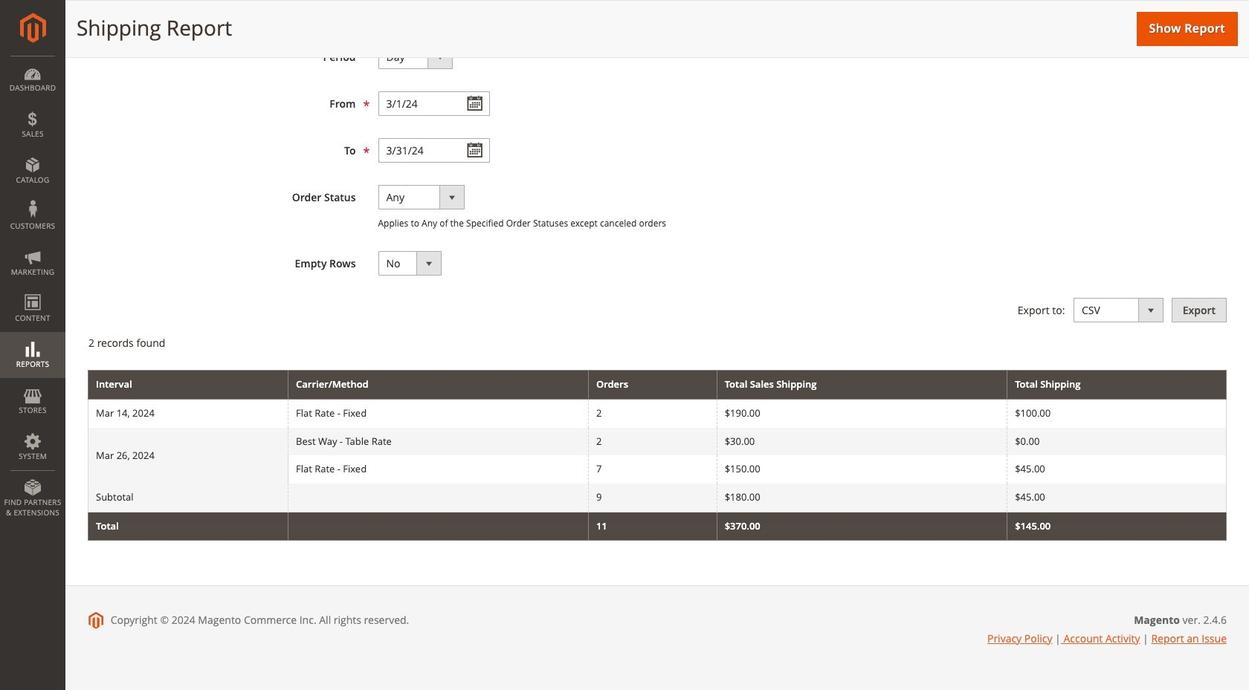 Task type: locate. For each thing, give the bounding box(es) containing it.
magento admin panel image
[[20, 13, 46, 43]]

None text field
[[378, 91, 490, 116], [378, 138, 490, 163], [378, 91, 490, 116], [378, 138, 490, 163]]

menu bar
[[0, 56, 65, 526]]



